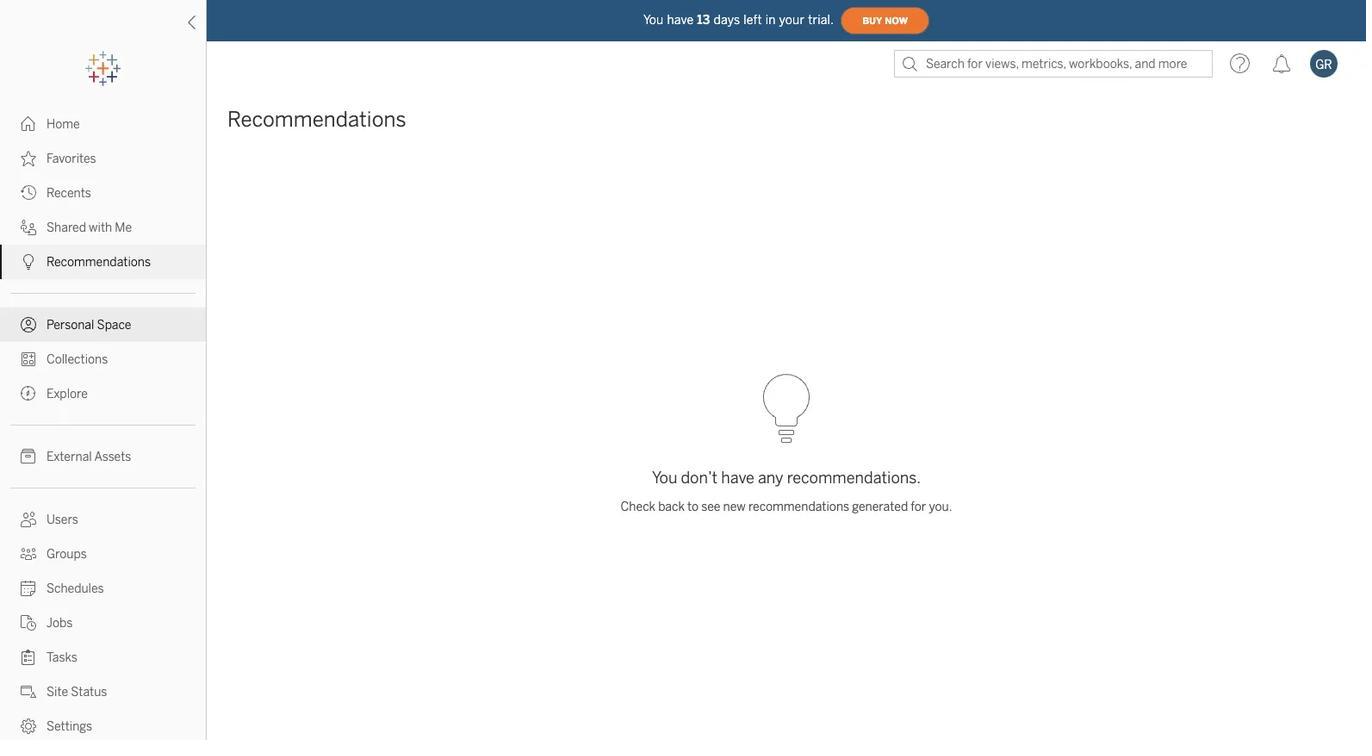 Task type: locate. For each thing, give the bounding box(es) containing it.
by text only_f5he34f image inside the shared with me "link"
[[21, 220, 36, 235]]

1 by text only_f5he34f image from the top
[[21, 116, 36, 132]]

9 by text only_f5he34f image from the top
[[21, 719, 36, 734]]

5 by text only_f5he34f image from the top
[[21, 386, 36, 402]]

3 by text only_f5he34f image from the top
[[21, 254, 36, 270]]

by text only_f5he34f image for users
[[21, 512, 36, 527]]

6 by text only_f5he34f image from the top
[[21, 449, 36, 464]]

8 by text only_f5he34f image from the top
[[21, 684, 36, 700]]

you don't have any recommendations.
[[652, 468, 921, 487]]

by text only_f5he34f image left external
[[21, 449, 36, 464]]

by text only_f5he34f image for jobs
[[21, 615, 36, 631]]

2 by text only_f5he34f image from the top
[[21, 220, 36, 235]]

0 vertical spatial recommendations
[[227, 107, 406, 132]]

users link
[[0, 502, 206, 537]]

by text only_f5he34f image for collections
[[21, 352, 36, 367]]

by text only_f5he34f image left recents
[[21, 185, 36, 201]]

by text only_f5he34f image
[[21, 116, 36, 132], [21, 185, 36, 201], [21, 317, 36, 333], [21, 352, 36, 367], [21, 386, 36, 402], [21, 449, 36, 464], [21, 546, 36, 562]]

by text only_f5he34f image inside "users" link
[[21, 512, 36, 527]]

home link
[[0, 107, 206, 141]]

don't
[[681, 468, 718, 487]]

see
[[702, 499, 721, 514]]

0 horizontal spatial recommendations
[[47, 255, 151, 270]]

0 horizontal spatial have
[[667, 12, 694, 27]]

by text only_f5he34f image inside favorites 'link'
[[21, 151, 36, 166]]

1 vertical spatial have
[[721, 468, 755, 487]]

by text only_f5he34f image for personal space
[[21, 317, 36, 333]]

1 horizontal spatial recommendations
[[227, 107, 406, 132]]

new
[[723, 499, 746, 514]]

by text only_f5he34f image left explore
[[21, 386, 36, 402]]

by text only_f5he34f image inside external assets link
[[21, 449, 36, 464]]

4 by text only_f5he34f image from the top
[[21, 512, 36, 527]]

by text only_f5he34f image inside the tasks link
[[21, 650, 36, 665]]

by text only_f5he34f image left personal
[[21, 317, 36, 333]]

1 horizontal spatial have
[[721, 468, 755, 487]]

you
[[644, 12, 664, 27], [652, 468, 678, 487]]

home
[[47, 117, 80, 132]]

by text only_f5he34f image inside recents link
[[21, 185, 36, 201]]

by text only_f5he34f image inside 'settings' "link"
[[21, 719, 36, 734]]

me
[[115, 221, 132, 235]]

buy
[[863, 15, 883, 26]]

buy now
[[863, 15, 908, 26]]

groups
[[47, 547, 87, 562]]

by text only_f5he34f image left home
[[21, 116, 36, 132]]

assets
[[94, 450, 131, 464]]

tasks link
[[0, 640, 206, 675]]

by text only_f5he34f image inside home link
[[21, 116, 36, 132]]

now
[[885, 15, 908, 26]]

left
[[744, 12, 762, 27]]

1 vertical spatial you
[[652, 468, 678, 487]]

7 by text only_f5he34f image from the top
[[21, 650, 36, 665]]

by text only_f5he34f image inside personal space link
[[21, 317, 36, 333]]

4 by text only_f5he34f image from the top
[[21, 352, 36, 367]]

with
[[89, 221, 112, 235]]

external assets
[[47, 450, 131, 464]]

recommendations
[[227, 107, 406, 132], [47, 255, 151, 270]]

users
[[47, 513, 78, 527]]

you for you have 13 days left in your trial.
[[644, 12, 664, 27]]

groups link
[[0, 537, 206, 571]]

site status link
[[0, 675, 206, 709]]

space
[[97, 318, 131, 333]]

3 by text only_f5he34f image from the top
[[21, 317, 36, 333]]

by text only_f5he34f image inside recommendations link
[[21, 254, 36, 270]]

0 vertical spatial you
[[644, 12, 664, 27]]

site
[[47, 685, 68, 700]]

trial.
[[808, 12, 834, 27]]

by text only_f5he34f image inside jobs 'link'
[[21, 615, 36, 631]]

by text only_f5he34f image inside explore link
[[21, 386, 36, 402]]

by text only_f5he34f image for recommendations
[[21, 254, 36, 270]]

5 by text only_f5he34f image from the top
[[21, 581, 36, 596]]

by text only_f5he34f image left groups
[[21, 546, 36, 562]]

by text only_f5he34f image inside schedules link
[[21, 581, 36, 596]]

in
[[766, 12, 776, 27]]

days
[[714, 12, 740, 27]]

2 by text only_f5he34f image from the top
[[21, 185, 36, 201]]

by text only_f5he34f image inside groups 'link'
[[21, 546, 36, 562]]

by text only_f5he34f image inside collections link
[[21, 352, 36, 367]]

by text only_f5he34f image
[[21, 151, 36, 166], [21, 220, 36, 235], [21, 254, 36, 270], [21, 512, 36, 527], [21, 581, 36, 596], [21, 615, 36, 631], [21, 650, 36, 665], [21, 684, 36, 700], [21, 719, 36, 734]]

by text only_f5he34f image for home
[[21, 116, 36, 132]]

you left the "13"
[[644, 12, 664, 27]]

by text only_f5he34f image for schedules
[[21, 581, 36, 596]]

1 by text only_f5he34f image from the top
[[21, 151, 36, 166]]

favorites link
[[0, 141, 206, 176]]

have up new
[[721, 468, 755, 487]]

1 vertical spatial recommendations
[[47, 255, 151, 270]]

you up "back"
[[652, 468, 678, 487]]

recents link
[[0, 176, 206, 210]]

7 by text only_f5he34f image from the top
[[21, 546, 36, 562]]

13
[[697, 12, 710, 27]]

settings link
[[0, 709, 206, 740]]

recommendations
[[749, 499, 850, 514]]

by text only_f5he34f image left collections at the left top of page
[[21, 352, 36, 367]]

Search for views, metrics, workbooks, and more text field
[[894, 50, 1213, 78]]

have left the "13"
[[667, 12, 694, 27]]

have
[[667, 12, 694, 27], [721, 468, 755, 487]]

by text only_f5he34f image inside 'site status' link
[[21, 684, 36, 700]]

main navigation. press the up and down arrow keys to access links. element
[[0, 107, 206, 740]]

6 by text only_f5he34f image from the top
[[21, 615, 36, 631]]

by text only_f5he34f image for site status
[[21, 684, 36, 700]]

shared with me link
[[0, 210, 206, 245]]



Task type: describe. For each thing, give the bounding box(es) containing it.
check
[[621, 499, 656, 514]]

status
[[71, 685, 107, 700]]

collections link
[[0, 342, 206, 377]]

by text only_f5he34f image for shared with me
[[21, 220, 36, 235]]

back
[[658, 499, 685, 514]]

by text only_f5he34f image for settings
[[21, 719, 36, 734]]

your
[[779, 12, 805, 27]]

favorites
[[47, 152, 96, 166]]

personal space link
[[0, 308, 206, 342]]

jobs link
[[0, 606, 206, 640]]

recommendations link
[[0, 245, 206, 279]]

by text only_f5he34f image for groups
[[21, 546, 36, 562]]

buy now button
[[841, 7, 930, 34]]

schedules
[[47, 582, 104, 596]]

tasks
[[47, 651, 77, 665]]

personal
[[47, 318, 94, 333]]

you.
[[929, 499, 952, 514]]

by text only_f5he34f image for favorites
[[21, 151, 36, 166]]

explore
[[47, 387, 88, 402]]

recommendations.
[[787, 468, 921, 487]]

0 vertical spatial have
[[667, 12, 694, 27]]

schedules link
[[0, 571, 206, 606]]

you for you don't have any recommendations.
[[652, 468, 678, 487]]

check back to see new recommendations generated for you.
[[621, 499, 952, 514]]

settings
[[47, 719, 92, 734]]

external
[[47, 450, 92, 464]]

external assets link
[[0, 439, 206, 474]]

by text only_f5he34f image for tasks
[[21, 650, 36, 665]]

by text only_f5he34f image for external assets
[[21, 449, 36, 464]]

personal space
[[47, 318, 131, 333]]

by text only_f5he34f image for recents
[[21, 185, 36, 201]]

for
[[911, 499, 927, 514]]

site status
[[47, 685, 107, 700]]

recommendations inside main navigation. press the up and down arrow keys to access links. element
[[47, 255, 151, 270]]

navigation panel element
[[0, 52, 206, 740]]

shared with me
[[47, 221, 132, 235]]

generated
[[852, 499, 908, 514]]

collections
[[47, 352, 108, 367]]

recents
[[47, 186, 91, 201]]

you have 13 days left in your trial.
[[644, 12, 834, 27]]

explore link
[[0, 377, 206, 411]]

jobs
[[47, 616, 73, 631]]

shared
[[47, 221, 86, 235]]

by text only_f5he34f image for explore
[[21, 386, 36, 402]]

to
[[688, 499, 699, 514]]

any
[[758, 468, 784, 487]]



Task type: vqa. For each thing, say whether or not it's contained in the screenshot.
Users link
yes



